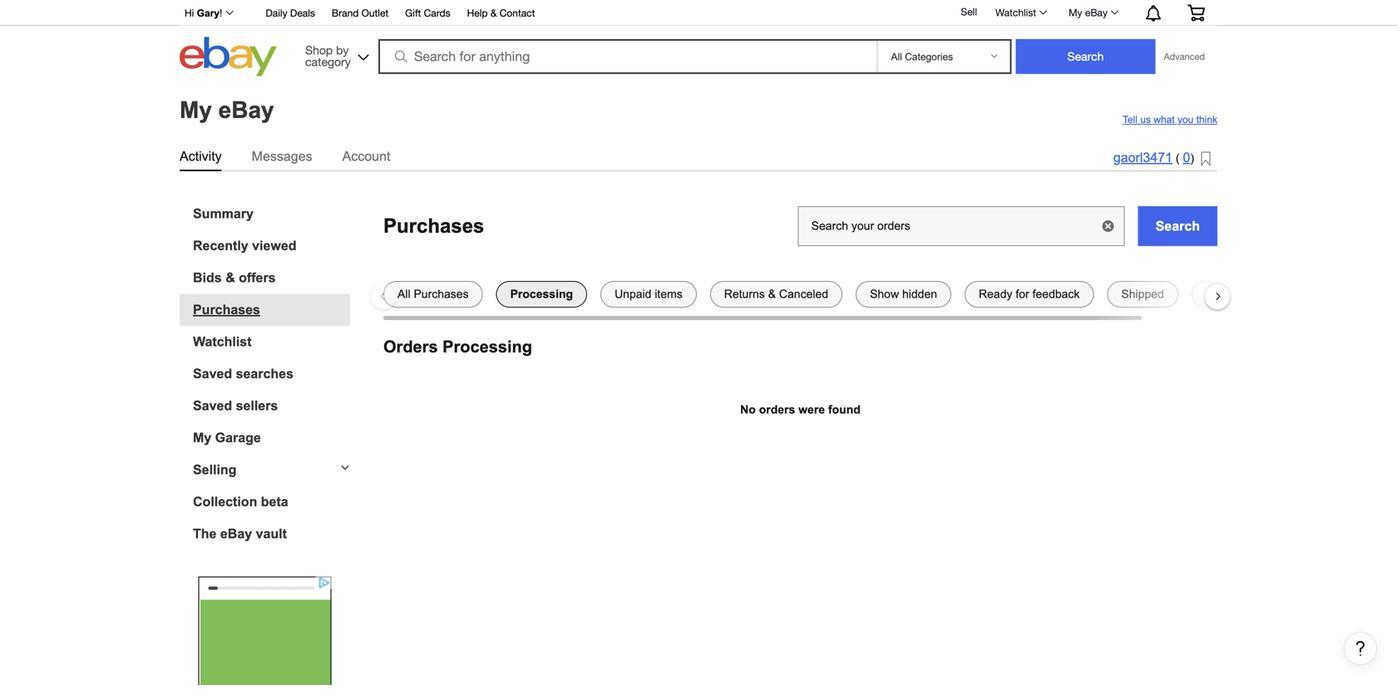 Task type: locate. For each thing, give the bounding box(es) containing it.
bids & offers link
[[193, 270, 350, 286]]

my
[[1069, 7, 1083, 18], [180, 97, 212, 123], [193, 431, 211, 446]]

saved up the saved sellers
[[193, 366, 232, 381]]

found
[[829, 403, 861, 416]]

sell
[[961, 6, 977, 18]]

searches
[[236, 366, 294, 381]]

my ebay inside account navigation
[[1069, 7, 1108, 18]]

0 horizontal spatial purchases
[[193, 302, 260, 317]]

& for bids
[[226, 270, 235, 285]]

account navigation
[[176, 0, 1218, 26]]

2 saved from the top
[[193, 399, 232, 413]]

brand outlet link
[[332, 5, 389, 23]]

saved up my garage
[[193, 399, 232, 413]]

no
[[741, 403, 756, 416]]

account link
[[342, 146, 391, 167]]

0 vertical spatial my ebay
[[1069, 7, 1108, 18]]

you
[[1178, 114, 1194, 125]]

0 horizontal spatial watchlist link
[[193, 334, 350, 350]]

watchlist inside account navigation
[[996, 7, 1037, 18]]

purchases
[[384, 215, 485, 237], [193, 302, 260, 317]]

shop by category
[[305, 43, 351, 69]]

purchases inside purchases link
[[193, 302, 260, 317]]

my garage
[[193, 431, 261, 446]]

1 horizontal spatial watchlist link
[[987, 2, 1055, 22]]

1 horizontal spatial my ebay
[[1069, 7, 1108, 18]]

my for 'my garage' link
[[193, 431, 211, 446]]

1 vertical spatial watchlist
[[193, 334, 252, 349]]

by
[[336, 43, 349, 57]]

& right bids
[[226, 270, 235, 285]]

&
[[491, 7, 497, 19], [226, 270, 235, 285]]

account
[[342, 149, 391, 164]]

activity
[[180, 149, 222, 164]]

1 vertical spatial &
[[226, 270, 235, 285]]

outlet
[[362, 7, 389, 19]]

saved
[[193, 366, 232, 381], [193, 399, 232, 413]]

Search for anything text field
[[381, 41, 874, 72]]

sell link
[[954, 6, 985, 18]]

recently
[[193, 238, 248, 253]]

1 vertical spatial purchases
[[193, 302, 260, 317]]

0 vertical spatial purchases
[[384, 215, 485, 237]]

!
[[220, 7, 222, 19]]

shop by category button
[[298, 37, 373, 73]]

gaorl3471 ( 0 )
[[1114, 150, 1195, 165]]

saved sellers
[[193, 399, 278, 413]]

gift cards link
[[405, 5, 451, 23]]

beta
[[261, 495, 288, 510]]

0 horizontal spatial watchlist
[[193, 334, 252, 349]]

0 vertical spatial &
[[491, 7, 497, 19]]

0 vertical spatial ebay
[[1086, 7, 1108, 18]]

1 vertical spatial saved
[[193, 399, 232, 413]]

0 vertical spatial saved
[[193, 366, 232, 381]]

None text field
[[798, 206, 1125, 246]]

summary
[[193, 206, 254, 221]]

tell us what you think
[[1123, 114, 1218, 125]]

& inside account navigation
[[491, 7, 497, 19]]

messages link
[[252, 146, 312, 167]]

search
[[1156, 219, 1200, 234]]

were
[[799, 403, 825, 416]]

daily
[[266, 7, 287, 19]]

watchlist right sell link
[[996, 7, 1037, 18]]

ebay inside account navigation
[[1086, 7, 1108, 18]]

1 horizontal spatial watchlist
[[996, 7, 1037, 18]]

saved searches link
[[193, 366, 350, 382]]

0 horizontal spatial my ebay
[[180, 97, 274, 123]]

my ebay main content
[[7, 81, 1391, 685]]

help, opens dialogs image
[[1353, 640, 1369, 657]]

0 vertical spatial my
[[1069, 7, 1083, 18]]

0 vertical spatial watchlist link
[[987, 2, 1055, 22]]

1 horizontal spatial &
[[491, 7, 497, 19]]

1 vertical spatial my ebay
[[180, 97, 274, 123]]

0 vertical spatial watchlist
[[996, 7, 1037, 18]]

us
[[1141, 114, 1151, 125]]

daily deals link
[[266, 5, 315, 23]]

watchlist up saved searches
[[193, 334, 252, 349]]

watchlist link down purchases link
[[193, 334, 350, 350]]

& inside my ebay main content
[[226, 270, 235, 285]]

(
[[1176, 152, 1180, 165]]

ebay
[[1086, 7, 1108, 18], [219, 97, 274, 123], [220, 527, 252, 542]]

gaorl3471
[[1114, 150, 1173, 165]]

watchlist link
[[987, 2, 1055, 22], [193, 334, 350, 350]]

no orders were found
[[741, 403, 861, 416]]

0 horizontal spatial &
[[226, 270, 235, 285]]

watchlist
[[996, 7, 1037, 18], [193, 334, 252, 349]]

orders
[[759, 403, 796, 416]]

2 vertical spatial ebay
[[220, 527, 252, 542]]

None submit
[[1016, 39, 1156, 74]]

tell
[[1123, 114, 1138, 125]]

my for my ebay link on the right top
[[1069, 7, 1083, 18]]

my ebay
[[1069, 7, 1108, 18], [180, 97, 274, 123]]

2 vertical spatial my
[[193, 431, 211, 446]]

viewed
[[252, 238, 297, 253]]

)
[[1191, 152, 1195, 165]]

gaorl3471 link
[[1114, 150, 1173, 165]]

my inside account navigation
[[1069, 7, 1083, 18]]

gary
[[197, 7, 220, 19]]

watchlist inside my ebay main content
[[193, 334, 252, 349]]

orders
[[384, 338, 438, 356]]

& right help
[[491, 7, 497, 19]]

1 saved from the top
[[193, 366, 232, 381]]

watchlist link right sell link
[[987, 2, 1055, 22]]



Task type: vqa. For each thing, say whether or not it's contained in the screenshot.
Outlet
yes



Task type: describe. For each thing, give the bounding box(es) containing it.
think
[[1197, 114, 1218, 125]]

help & contact link
[[467, 5, 535, 23]]

sellers
[[236, 399, 278, 413]]

recently viewed
[[193, 238, 297, 253]]

selling button
[[180, 463, 350, 478]]

gift
[[405, 7, 421, 19]]

my garage link
[[193, 431, 350, 446]]

daily deals
[[266, 7, 315, 19]]

activity link
[[180, 146, 222, 167]]

collection beta
[[193, 495, 288, 510]]

category
[[305, 55, 351, 69]]

saved sellers link
[[193, 399, 350, 414]]

saved searches
[[193, 366, 294, 381]]

contact
[[500, 7, 535, 19]]

hi
[[185, 7, 194, 19]]

the ebay vault
[[193, 527, 287, 542]]

summary link
[[193, 206, 350, 222]]

1 vertical spatial my
[[180, 97, 212, 123]]

collection
[[193, 495, 257, 510]]

help
[[467, 7, 488, 19]]

ebay for the ebay vault link
[[220, 527, 252, 542]]

the
[[193, 527, 217, 542]]

1 vertical spatial watchlist link
[[193, 334, 350, 350]]

saved for saved sellers
[[193, 399, 232, 413]]

messages
[[252, 149, 312, 164]]

watchlist for the watchlist link to the top
[[996, 7, 1037, 18]]

saved for saved searches
[[193, 366, 232, 381]]

recently viewed link
[[193, 238, 350, 254]]

shop
[[305, 43, 333, 57]]

bids & offers
[[193, 270, 276, 285]]

brand
[[332, 7, 359, 19]]

advanced
[[1164, 51, 1205, 62]]

watchlist for the bottommost the watchlist link
[[193, 334, 252, 349]]

1 vertical spatial ebay
[[219, 97, 274, 123]]

brand outlet
[[332, 7, 389, 19]]

0 link
[[1183, 150, 1191, 165]]

selling
[[193, 463, 237, 478]]

purchases link
[[193, 302, 350, 318]]

offers
[[239, 270, 276, 285]]

orders processing
[[384, 338, 532, 356]]

& for help
[[491, 7, 497, 19]]

hi gary !
[[185, 7, 222, 19]]

garage
[[215, 431, 261, 446]]

the ebay vault link
[[193, 527, 350, 542]]

shop by category banner
[[176, 0, 1218, 81]]

deals
[[290, 7, 315, 19]]

collection beta link
[[193, 495, 350, 510]]

0
[[1183, 150, 1191, 165]]

bids
[[193, 270, 222, 285]]

what
[[1154, 114, 1175, 125]]

my ebay inside main content
[[180, 97, 274, 123]]

cards
[[424, 7, 451, 19]]

advanced link
[[1156, 40, 1214, 73]]

none submit inside shop by category banner
[[1016, 39, 1156, 74]]

search button
[[1139, 206, 1218, 246]]

none text field inside my ebay main content
[[798, 206, 1125, 246]]

processing
[[443, 338, 532, 356]]

advertisement region
[[198, 577, 332, 685]]

gift cards
[[405, 7, 451, 19]]

vault
[[256, 527, 287, 542]]

your shopping cart image
[[1187, 4, 1206, 21]]

make this page your my ebay homepage image
[[1201, 151, 1211, 167]]

my ebay link
[[1060, 2, 1126, 22]]

ebay for my ebay link on the right top
[[1086, 7, 1108, 18]]

tell us what you think link
[[1123, 114, 1218, 126]]

1 horizontal spatial purchases
[[384, 215, 485, 237]]

help & contact
[[467, 7, 535, 19]]



